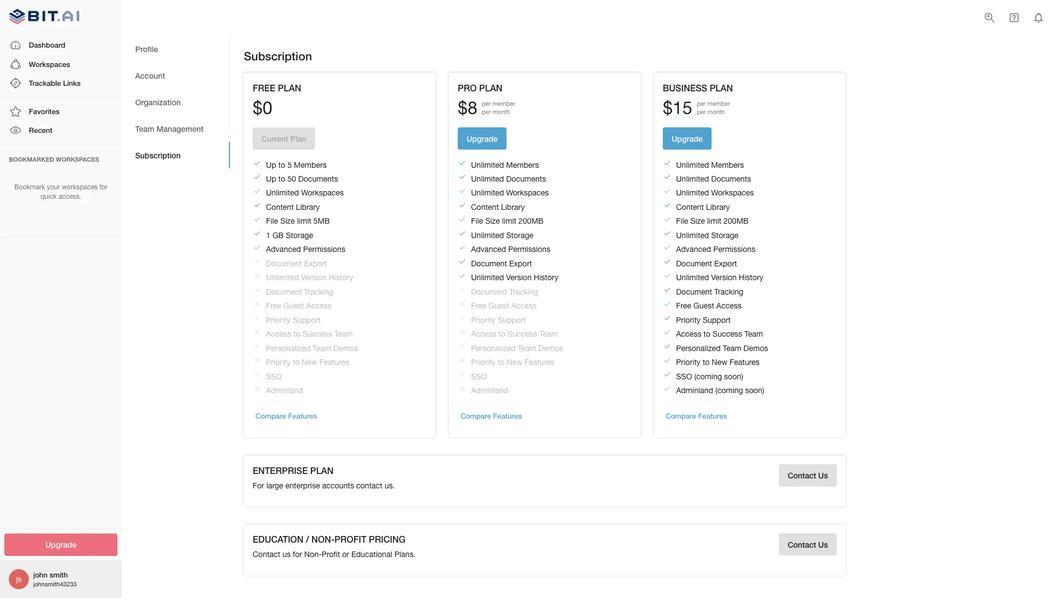Task type: locate. For each thing, give the bounding box(es) containing it.
limit
[[297, 217, 311, 226], [502, 217, 517, 226], [708, 217, 722, 226]]

2 compare features from the left
[[461, 412, 522, 421]]

1 vertical spatial contact
[[788, 541, 817, 550]]

2 horizontal spatial free guest access
[[677, 302, 742, 311]]

3 compare from the left
[[666, 412, 697, 421]]

2 unlimited members from the left
[[677, 160, 744, 170]]

3 file from the left
[[677, 217, 689, 226]]

plan inside pro plan $8 per member per month
[[479, 83, 503, 93]]

1 vertical spatial us
[[819, 541, 829, 550]]

export
[[304, 259, 327, 269], [510, 259, 532, 269], [715, 259, 738, 269]]

1 success from the left
[[303, 330, 332, 339]]

1 demos from the left
[[334, 344, 358, 353]]

2 success from the left
[[508, 330, 538, 339]]

2 horizontal spatial guest
[[694, 302, 715, 311]]

for inside bookmark your workspaces for quick access.
[[100, 183, 108, 191]]

member for $15
[[708, 100, 731, 107]]

2 priority to new features from the left
[[471, 358, 555, 367]]

demos
[[334, 344, 358, 353], [539, 344, 563, 353], [744, 344, 769, 353]]

unlimited workspaces
[[266, 189, 344, 198], [471, 189, 549, 198], [677, 189, 754, 198]]

2 file size limit 200mb from the left
[[677, 217, 749, 226]]

1 horizontal spatial success
[[508, 330, 538, 339]]

0 horizontal spatial personalized
[[266, 344, 311, 353]]

support
[[293, 316, 321, 325], [498, 316, 526, 325], [703, 316, 731, 325]]

for right the us at the bottom left
[[293, 551, 302, 560]]

1 month from the left
[[493, 109, 510, 116]]

support for $0
[[293, 316, 321, 325]]

unlimited version history for $8
[[471, 274, 559, 283]]

200mb
[[519, 217, 544, 226], [724, 217, 749, 226]]

1 compare features from the left
[[256, 412, 317, 421]]

2 horizontal spatial unlimited version history
[[677, 274, 764, 283]]

version for $15
[[712, 274, 737, 283]]

2 compare features button from the left
[[458, 408, 525, 425]]

library
[[296, 203, 320, 212], [501, 203, 525, 212], [706, 203, 730, 212]]

favorites
[[29, 107, 60, 116]]

2 personalized from the left
[[471, 344, 516, 353]]

2 horizontal spatial library
[[706, 203, 730, 212]]

upgrade button down $8
[[458, 128, 507, 150]]

1 library from the left
[[296, 203, 320, 212]]

1 horizontal spatial document tracking
[[471, 288, 539, 297]]

1 unlimited storage from the left
[[471, 231, 534, 240]]

2 support from the left
[[498, 316, 526, 325]]

priority support for $8
[[471, 316, 526, 325]]

free guest access for $0
[[266, 302, 332, 311]]

3 document tracking from the left
[[677, 288, 744, 297]]

3 adminland from the left
[[677, 387, 714, 396]]

1 horizontal spatial compare features
[[461, 412, 522, 421]]

1 documents from the left
[[298, 175, 338, 184]]

(coming for adminland
[[716, 387, 744, 396]]

workspaces for $15
[[712, 189, 754, 198]]

members for $15
[[712, 160, 744, 170]]

1 up from the top
[[266, 160, 276, 170]]

1 horizontal spatial adminland
[[471, 387, 509, 396]]

2 library from the left
[[501, 203, 525, 212]]

1 vertical spatial subscription
[[135, 151, 181, 160]]

advanced permissions
[[266, 245, 346, 254], [471, 245, 551, 254], [677, 245, 756, 254]]

free guest access
[[266, 302, 332, 311], [471, 302, 537, 311], [677, 302, 742, 311]]

document tracking for $15
[[677, 288, 744, 297]]

1 horizontal spatial soon)
[[746, 387, 765, 396]]

team management
[[135, 124, 204, 133]]

0 vertical spatial up
[[266, 160, 276, 170]]

50
[[288, 175, 296, 184]]

2 horizontal spatial history
[[739, 274, 764, 283]]

workspaces
[[62, 183, 98, 191]]

tracking for $8
[[510, 288, 539, 297]]

2 adminland from the left
[[471, 387, 509, 396]]

2 horizontal spatial unlimited workspaces
[[677, 189, 754, 198]]

advanced permissions for $0
[[266, 245, 346, 254]]

content for $8
[[471, 203, 499, 212]]

compare features button for $8
[[458, 408, 525, 425]]

0 vertical spatial contact us button
[[779, 465, 837, 488]]

1 free from the left
[[266, 302, 281, 311]]

month inside pro plan $8 per member per month
[[493, 109, 510, 116]]

1
[[266, 231, 271, 240]]

for
[[253, 482, 264, 491]]

0 horizontal spatial content
[[266, 203, 294, 212]]

1 horizontal spatial storage
[[506, 231, 534, 240]]

file size limit 200mb for $15
[[677, 217, 749, 226]]

unlimited workspaces for $8
[[471, 189, 549, 198]]

0 horizontal spatial documents
[[298, 175, 338, 184]]

contact for enterprise plan
[[788, 472, 817, 481]]

non-
[[312, 535, 335, 546]]

enterprise
[[253, 466, 308, 477]]

document tracking for $8
[[471, 288, 539, 297]]

1 horizontal spatial library
[[501, 203, 525, 212]]

3 success from the left
[[713, 330, 743, 339]]

history
[[329, 274, 353, 283], [534, 274, 559, 283], [739, 274, 764, 283]]

pro plan $8 per member per month
[[458, 83, 515, 118]]

2 horizontal spatial document export
[[677, 259, 738, 269]]

0 horizontal spatial advanced
[[266, 245, 301, 254]]

access to success team for $8
[[471, 330, 558, 339]]

1 support from the left
[[293, 316, 321, 325]]

0 horizontal spatial success
[[303, 330, 332, 339]]

2 demos from the left
[[539, 344, 563, 353]]

0 vertical spatial soon)
[[725, 372, 744, 382]]

unlimited documents for $8
[[471, 175, 546, 184]]

contact
[[788, 472, 817, 481], [788, 541, 817, 550], [253, 551, 281, 560]]

plan inside enterprise plan for large enterprise accounts contact us.
[[310, 466, 334, 477]]

3 support from the left
[[703, 316, 731, 325]]

1 horizontal spatial upgrade
[[467, 134, 498, 143]]

1 us from the top
[[819, 472, 829, 481]]

guest for $0
[[284, 302, 304, 311]]

enterprise plan for large enterprise accounts contact us.
[[253, 466, 395, 491]]

profile link
[[122, 35, 230, 62]]

3 compare features button from the left
[[663, 408, 730, 425]]

0 horizontal spatial priority to new features
[[266, 358, 350, 367]]

1 member from the left
[[493, 100, 515, 107]]

tracking
[[304, 288, 334, 297], [510, 288, 539, 297], [715, 288, 744, 297]]

contact us button
[[779, 465, 837, 488], [779, 534, 837, 557]]

for right workspaces
[[100, 183, 108, 191]]

1 content library from the left
[[266, 203, 320, 212]]

3 guest from the left
[[694, 302, 715, 311]]

2 horizontal spatial adminland
[[677, 387, 714, 396]]

2 sso from the left
[[471, 372, 487, 382]]

0 horizontal spatial demos
[[334, 344, 358, 353]]

1 contact us button from the top
[[779, 465, 837, 488]]

0 horizontal spatial size
[[280, 217, 295, 226]]

up to 50 documents
[[266, 175, 338, 184]]

personalized team demos
[[266, 344, 358, 353], [471, 344, 563, 353], [677, 344, 769, 353]]

1 tracking from the left
[[304, 288, 334, 297]]

up left "5"
[[266, 160, 276, 170]]

3 size from the left
[[691, 217, 705, 226]]

2 up from the top
[[266, 175, 276, 184]]

0 horizontal spatial subscription
[[135, 151, 181, 160]]

unlimited version history
[[266, 274, 353, 283], [471, 274, 559, 283], [677, 274, 764, 283]]

subscription up the free
[[244, 49, 312, 63]]

month right $15
[[708, 109, 725, 116]]

for inside education / non-profit pricing contact us for non-profit or educational plans.
[[293, 551, 302, 560]]

2 priority support from the left
[[471, 316, 526, 325]]

0 horizontal spatial file
[[266, 217, 278, 226]]

workspaces for $8
[[506, 189, 549, 198]]

1 advanced permissions from the left
[[266, 245, 346, 254]]

free guest access for $8
[[471, 302, 537, 311]]

compare features
[[256, 412, 317, 421], [461, 412, 522, 421], [666, 412, 728, 421]]

(coming for sso
[[695, 372, 722, 382]]

guest for $8
[[489, 302, 510, 311]]

2 horizontal spatial support
[[703, 316, 731, 325]]

1 horizontal spatial access to success team
[[471, 330, 558, 339]]

1 horizontal spatial document export
[[471, 259, 532, 269]]

team
[[135, 124, 154, 133], [334, 330, 353, 339], [540, 330, 558, 339], [745, 330, 763, 339], [313, 344, 331, 353], [518, 344, 537, 353], [723, 344, 742, 353]]

personalized for $0
[[266, 344, 311, 353]]

enterprise
[[286, 482, 320, 491]]

3 unlimited workspaces from the left
[[677, 189, 754, 198]]

3 content from the left
[[677, 203, 704, 212]]

upgrade up smith
[[45, 541, 77, 550]]

3 demos from the left
[[744, 344, 769, 353]]

recent
[[29, 126, 52, 135]]

advanced
[[266, 245, 301, 254], [471, 245, 506, 254], [677, 245, 712, 254]]

3 priority support from the left
[[677, 316, 731, 325]]

unlimited workspaces for $15
[[677, 189, 754, 198]]

personalized for $8
[[471, 344, 516, 353]]

2 documents from the left
[[506, 175, 546, 184]]

1 guest from the left
[[284, 302, 304, 311]]

sso (coming soon)
[[677, 372, 744, 382]]

up for up to 50 documents
[[266, 175, 276, 184]]

content for $15
[[677, 203, 704, 212]]

up left "50"
[[266, 175, 276, 184]]

plan right pro
[[479, 83, 503, 93]]

content library for $0
[[266, 203, 320, 212]]

upgrade down $15
[[672, 134, 703, 143]]

support for $8
[[498, 316, 526, 325]]

workspaces for $0
[[301, 189, 344, 198]]

unlimited storage
[[471, 231, 534, 240], [677, 231, 739, 240]]

0 vertical spatial contact us
[[788, 472, 829, 481]]

2 member from the left
[[708, 100, 731, 107]]

(coming
[[695, 372, 722, 382], [716, 387, 744, 396]]

compare features button for $15
[[663, 408, 730, 425]]

2 content from the left
[[471, 203, 499, 212]]

2 tracking from the left
[[510, 288, 539, 297]]

limit for $15
[[708, 217, 722, 226]]

us
[[283, 551, 291, 560]]

2 horizontal spatial version
[[712, 274, 737, 283]]

0 horizontal spatial unlimited version history
[[266, 274, 353, 283]]

file size limit 200mb for $8
[[471, 217, 544, 226]]

upgrade down $8
[[467, 134, 498, 143]]

document
[[266, 259, 302, 269], [471, 259, 507, 269], [677, 259, 713, 269], [266, 288, 302, 297], [471, 288, 507, 297], [677, 288, 713, 297]]

permissions
[[303, 245, 346, 254], [508, 245, 551, 254], [714, 245, 756, 254]]

1 vertical spatial for
[[293, 551, 302, 560]]

priority to new features for $15
[[677, 358, 760, 367]]

js
[[16, 575, 22, 585]]

0 horizontal spatial compare features button
[[253, 408, 320, 425]]

unlimited members
[[471, 160, 539, 170], [677, 160, 744, 170]]

compare for $8
[[461, 412, 491, 421]]

business plan $15 per member per month
[[663, 83, 733, 118]]

2 horizontal spatial advanced
[[677, 245, 712, 254]]

document tracking
[[266, 288, 334, 297], [471, 288, 539, 297], [677, 288, 744, 297]]

gb
[[273, 231, 284, 240]]

access
[[306, 302, 332, 311], [512, 302, 537, 311], [717, 302, 742, 311], [266, 330, 292, 339], [471, 330, 497, 339], [677, 330, 702, 339]]

3 version from the left
[[712, 274, 737, 283]]

2 access to success team from the left
[[471, 330, 558, 339]]

0 vertical spatial for
[[100, 183, 108, 191]]

0 horizontal spatial support
[[293, 316, 321, 325]]

0 horizontal spatial members
[[294, 160, 327, 170]]

unlimited storage for $8
[[471, 231, 534, 240]]

2 new from the left
[[507, 358, 523, 367]]

0 horizontal spatial tracking
[[304, 288, 334, 297]]

plan up accounts at bottom
[[310, 466, 334, 477]]

contact us for education / non-profit pricing
[[788, 541, 829, 550]]

0 horizontal spatial unlimited documents
[[471, 175, 546, 184]]

1 horizontal spatial content
[[471, 203, 499, 212]]

2 horizontal spatial new
[[712, 358, 728, 367]]

john
[[33, 571, 48, 580]]

0 horizontal spatial storage
[[286, 231, 313, 240]]

1 horizontal spatial demos
[[539, 344, 563, 353]]

1 document tracking from the left
[[266, 288, 334, 297]]

1 vertical spatial soon)
[[746, 387, 765, 396]]

2 horizontal spatial free
[[677, 302, 692, 311]]

unlimited documents
[[471, 175, 546, 184], [677, 175, 752, 184]]

1 horizontal spatial permissions
[[508, 245, 551, 254]]

1 horizontal spatial free guest access
[[471, 302, 537, 311]]

file
[[266, 217, 278, 226], [471, 217, 483, 226], [677, 217, 689, 226]]

0 horizontal spatial unlimited workspaces
[[266, 189, 344, 198]]

sso for $8
[[471, 372, 487, 382]]

0 horizontal spatial for
[[100, 183, 108, 191]]

advanced permissions for $8
[[471, 245, 551, 254]]

compare
[[256, 412, 286, 421], [461, 412, 491, 421], [666, 412, 697, 421]]

content library
[[266, 203, 320, 212], [471, 203, 525, 212], [677, 203, 730, 212]]

1 limit from the left
[[297, 217, 311, 226]]

new
[[302, 358, 318, 367], [507, 358, 523, 367], [712, 358, 728, 367]]

quick
[[41, 193, 57, 200]]

1 unlimited version history from the left
[[266, 274, 353, 283]]

2 200mb from the left
[[724, 217, 749, 226]]

2 horizontal spatial compare
[[666, 412, 697, 421]]

3 advanced from the left
[[677, 245, 712, 254]]

member inside business plan $15 per member per month
[[708, 100, 731, 107]]

export for $0
[[304, 259, 327, 269]]

2 horizontal spatial personalized
[[677, 344, 721, 353]]

1 horizontal spatial export
[[510, 259, 532, 269]]

tab list
[[122, 35, 230, 169]]

limit for $8
[[502, 217, 517, 226]]

compare features for $8
[[461, 412, 522, 421]]

member
[[493, 100, 515, 107], [708, 100, 731, 107]]

smith
[[50, 571, 68, 580]]

free for $8
[[471, 302, 487, 311]]

organization link
[[122, 89, 230, 115]]

plan for $15
[[710, 83, 733, 93]]

0 vertical spatial us
[[819, 472, 829, 481]]

2 horizontal spatial document tracking
[[677, 288, 744, 297]]

3 limit from the left
[[708, 217, 722, 226]]

1 horizontal spatial content library
[[471, 203, 525, 212]]

2 horizontal spatial advanced permissions
[[677, 245, 756, 254]]

workspaces
[[29, 60, 70, 68], [301, 189, 344, 198], [506, 189, 549, 198], [712, 189, 754, 198]]

1 horizontal spatial compare
[[461, 412, 491, 421]]

0 horizontal spatial access to success team
[[266, 330, 353, 339]]

0 horizontal spatial upgrade button
[[4, 534, 118, 557]]

1 priority support from the left
[[266, 316, 321, 325]]

library for $15
[[706, 203, 730, 212]]

1 sso from the left
[[266, 372, 282, 382]]

1 personalized from the left
[[266, 344, 311, 353]]

3 unlimited version history from the left
[[677, 274, 764, 283]]

unlimited storage for $15
[[677, 231, 739, 240]]

content
[[266, 203, 294, 212], [471, 203, 499, 212], [677, 203, 704, 212]]

0 horizontal spatial content library
[[266, 203, 320, 212]]

subscription down team management
[[135, 151, 181, 160]]

3 compare features from the left
[[666, 412, 728, 421]]

3 personalized from the left
[[677, 344, 721, 353]]

trackable links
[[29, 79, 81, 87]]

2 contact us from the top
[[788, 541, 829, 550]]

0 horizontal spatial sso
[[266, 372, 282, 382]]

1 horizontal spatial subscription
[[244, 49, 312, 63]]

3 documents from the left
[[712, 175, 752, 184]]

plan right business
[[710, 83, 733, 93]]

priority support
[[266, 316, 321, 325], [471, 316, 526, 325], [677, 316, 731, 325]]

member right $15
[[708, 100, 731, 107]]

1 free guest access from the left
[[266, 302, 332, 311]]

0 horizontal spatial new
[[302, 358, 318, 367]]

(coming up adminland (coming soon) at bottom right
[[695, 372, 722, 382]]

200mb for $15
[[724, 217, 749, 226]]

1 horizontal spatial member
[[708, 100, 731, 107]]

management
[[157, 124, 204, 133]]

0 horizontal spatial compare features
[[256, 412, 317, 421]]

1 vertical spatial (coming
[[716, 387, 744, 396]]

bookmarked workspaces
[[9, 156, 99, 163]]

1 horizontal spatial history
[[534, 274, 559, 283]]

1 vertical spatial contact us
[[788, 541, 829, 550]]

export for $8
[[510, 259, 532, 269]]

2 unlimited workspaces from the left
[[471, 189, 549, 198]]

1 unlimited workspaces from the left
[[266, 189, 344, 198]]

1 personalized team demos from the left
[[266, 344, 358, 353]]

3 access to success team from the left
[[677, 330, 763, 339]]

personalized
[[266, 344, 311, 353], [471, 344, 516, 353], [677, 344, 721, 353]]

3 content library from the left
[[677, 203, 730, 212]]

3 storage from the left
[[712, 231, 739, 240]]

bookmark
[[14, 183, 45, 191]]

3 export from the left
[[715, 259, 738, 269]]

permissions for $8
[[508, 245, 551, 254]]

upgrade button down $15
[[663, 128, 712, 150]]

members
[[294, 160, 327, 170], [506, 160, 539, 170], [712, 160, 744, 170]]

3 new from the left
[[712, 358, 728, 367]]

0 horizontal spatial limit
[[297, 217, 311, 226]]

plan right the free
[[278, 83, 301, 93]]

1 horizontal spatial upgrade button
[[458, 128, 507, 150]]

member inside pro plan $8 per member per month
[[493, 100, 515, 107]]

1 horizontal spatial documents
[[506, 175, 546, 184]]

1 horizontal spatial month
[[708, 109, 725, 116]]

export for $15
[[715, 259, 738, 269]]

plan for $8
[[479, 83, 503, 93]]

1 horizontal spatial personalized team demos
[[471, 344, 563, 353]]

sso
[[266, 372, 282, 382], [471, 372, 487, 382], [677, 372, 693, 382]]

2 horizontal spatial file
[[677, 217, 689, 226]]

upgrade button up smith
[[4, 534, 118, 557]]

document tracking for $0
[[266, 288, 334, 297]]

2 horizontal spatial sso
[[677, 372, 693, 382]]

us
[[819, 472, 829, 481], [819, 541, 829, 550]]

upgrade button for $15
[[663, 128, 712, 150]]

2 us from the top
[[819, 541, 829, 550]]

access to success team
[[266, 330, 353, 339], [471, 330, 558, 339], [677, 330, 763, 339]]

tracking for $15
[[715, 288, 744, 297]]

0 horizontal spatial soon)
[[725, 372, 744, 382]]

0 horizontal spatial guest
[[284, 302, 304, 311]]

permissions for $0
[[303, 245, 346, 254]]

1 file from the left
[[266, 217, 278, 226]]

subscription
[[244, 49, 312, 63], [135, 151, 181, 160]]

priority to new features
[[266, 358, 350, 367], [471, 358, 555, 367], [677, 358, 760, 367]]

2 horizontal spatial compare features
[[666, 412, 728, 421]]

1 horizontal spatial unlimited version history
[[471, 274, 559, 283]]

storage
[[286, 231, 313, 240], [506, 231, 534, 240], [712, 231, 739, 240]]

2 version from the left
[[506, 274, 532, 283]]

advanced for $8
[[471, 245, 506, 254]]

2 guest from the left
[[489, 302, 510, 311]]

file size limit 200mb
[[471, 217, 544, 226], [677, 217, 749, 226]]

1 horizontal spatial for
[[293, 551, 302, 560]]

2 document export from the left
[[471, 259, 532, 269]]

us for enterprise plan
[[819, 472, 829, 481]]

contact for education / non-profit pricing
[[788, 541, 817, 550]]

size
[[280, 217, 295, 226], [486, 217, 500, 226], [691, 217, 705, 226]]

0 horizontal spatial free
[[266, 302, 281, 311]]

2 limit from the left
[[502, 217, 517, 226]]

1 contact us from the top
[[788, 472, 829, 481]]

month inside business plan $15 per member per month
[[708, 109, 725, 116]]

free for $0
[[266, 302, 281, 311]]

0 horizontal spatial file size limit 200mb
[[471, 217, 544, 226]]

success
[[303, 330, 332, 339], [508, 330, 538, 339], [713, 330, 743, 339]]

2 permissions from the left
[[508, 245, 551, 254]]

2 horizontal spatial storage
[[712, 231, 739, 240]]

3 free guest access from the left
[[677, 302, 742, 311]]

month right $8
[[493, 109, 510, 116]]

1 horizontal spatial 200mb
[[724, 217, 749, 226]]

1 horizontal spatial priority support
[[471, 316, 526, 325]]

1 unlimited documents from the left
[[471, 175, 546, 184]]

file size limit 5mb
[[266, 217, 330, 226]]

member right $8
[[493, 100, 515, 107]]

1 content from the left
[[266, 203, 294, 212]]

pro
[[458, 83, 477, 93]]

2 free guest access from the left
[[471, 302, 537, 311]]

0 horizontal spatial month
[[493, 109, 510, 116]]

2 unlimited documents from the left
[[677, 175, 752, 184]]

1 permissions from the left
[[303, 245, 346, 254]]

2 content library from the left
[[471, 203, 525, 212]]

free
[[266, 302, 281, 311], [471, 302, 487, 311], [677, 302, 692, 311]]

(coming down sso (coming soon)
[[716, 387, 744, 396]]

1 export from the left
[[304, 259, 327, 269]]

1 horizontal spatial guest
[[489, 302, 510, 311]]

2 horizontal spatial export
[[715, 259, 738, 269]]

1 document export from the left
[[266, 259, 327, 269]]

1 advanced from the left
[[266, 245, 301, 254]]

0 horizontal spatial history
[[329, 274, 353, 283]]

upgrade for $15
[[672, 134, 703, 143]]

plan inside free plan $0
[[278, 83, 301, 93]]

plan inside business plan $15 per member per month
[[710, 83, 733, 93]]

contact us
[[788, 472, 829, 481], [788, 541, 829, 550]]

3 priority to new features from the left
[[677, 358, 760, 367]]

0 horizontal spatial advanced permissions
[[266, 245, 346, 254]]

2 advanced permissions from the left
[[471, 245, 551, 254]]

new for $15
[[712, 358, 728, 367]]

document export
[[266, 259, 327, 269], [471, 259, 532, 269], [677, 259, 738, 269]]

2 contact us button from the top
[[779, 534, 837, 557]]

2 horizontal spatial personalized team demos
[[677, 344, 769, 353]]

2 compare from the left
[[461, 412, 491, 421]]

sso for $0
[[266, 372, 282, 382]]

1 horizontal spatial unlimited storage
[[677, 231, 739, 240]]



Task type: vqa. For each thing, say whether or not it's contained in the screenshot.
1st DOCUMENT EXPORT from the right
yes



Task type: describe. For each thing, give the bounding box(es) containing it.
storage for $15
[[712, 231, 739, 240]]

plan for $0
[[278, 83, 301, 93]]

unlimited members for $8
[[471, 160, 539, 170]]

plan for for
[[310, 466, 334, 477]]

advanced permissions for $15
[[677, 245, 756, 254]]

organization
[[135, 97, 181, 107]]

member for $8
[[493, 100, 515, 107]]

3 sso from the left
[[677, 372, 693, 382]]

personalized team demos for $15
[[677, 344, 769, 353]]

unlimited version history for $0
[[266, 274, 353, 283]]

free
[[253, 83, 276, 93]]

1 history from the left
[[329, 274, 353, 283]]

pricing
[[369, 535, 406, 546]]

file for $0
[[266, 217, 278, 226]]

limit for $0
[[297, 217, 311, 226]]

education
[[253, 535, 304, 546]]

size for $0
[[280, 217, 295, 226]]

free plan $0
[[253, 83, 301, 118]]

upgrade button for $8
[[458, 128, 507, 150]]

document export for $0
[[266, 259, 327, 269]]

johnsmith43233
[[33, 581, 77, 589]]

month for $8
[[493, 109, 510, 116]]

upgrade for $8
[[467, 134, 498, 143]]

contact
[[356, 482, 383, 491]]

unlimited documents for $15
[[677, 175, 752, 184]]

documents for $8
[[506, 175, 546, 184]]

version for $0
[[301, 274, 327, 283]]

links
[[63, 79, 81, 87]]

or
[[342, 551, 350, 560]]

guest for $15
[[694, 302, 715, 311]]

$15
[[663, 98, 693, 118]]

1 storage from the left
[[286, 231, 313, 240]]

workspaces button
[[0, 55, 122, 74]]

compare for $15
[[666, 412, 697, 421]]

bookmarked
[[9, 156, 54, 163]]

education / non-profit pricing contact us for non-profit or educational plans.
[[253, 535, 416, 560]]

adminland (coming soon)
[[677, 387, 765, 396]]

personalized team demos for $8
[[471, 344, 563, 353]]

unlimited members for $15
[[677, 160, 744, 170]]

history for $15
[[739, 274, 764, 283]]

success for $15
[[713, 330, 743, 339]]

5mb
[[314, 217, 330, 226]]

contact us for enterprise plan
[[788, 472, 829, 481]]

document export for $15
[[677, 259, 738, 269]]

content for $0
[[266, 203, 294, 212]]

your
[[47, 183, 60, 191]]

$0
[[253, 98, 273, 118]]

file for $15
[[677, 217, 689, 226]]

trackable links button
[[0, 74, 122, 93]]

bookmark your workspaces for quick access.
[[14, 183, 108, 200]]

dashboard button
[[0, 36, 122, 55]]

advanced for $15
[[677, 245, 712, 254]]

new for $8
[[507, 358, 523, 367]]

contact us button for enterprise plan
[[779, 465, 837, 488]]

workspaces inside button
[[29, 60, 70, 68]]

success for $8
[[508, 330, 538, 339]]

soon) for adminland (coming soon)
[[746, 387, 765, 396]]

large
[[267, 482, 283, 491]]

demos for $15
[[744, 344, 769, 353]]

5
[[288, 160, 292, 170]]

business
[[663, 83, 708, 93]]

team management link
[[122, 115, 230, 142]]

plans.
[[395, 551, 416, 560]]

file for $8
[[471, 217, 483, 226]]

advanced for $0
[[266, 245, 301, 254]]

1 new from the left
[[302, 358, 318, 367]]

unlimited version history for $15
[[677, 274, 764, 283]]

subscription link
[[122, 142, 230, 169]]

priority support for $15
[[677, 316, 731, 325]]

1 gb storage
[[266, 231, 313, 240]]

personalized for $15
[[677, 344, 721, 353]]

tracking for $0
[[304, 288, 334, 297]]

trackable
[[29, 79, 61, 87]]

priority to new features for $8
[[471, 358, 555, 367]]

permissions for $15
[[714, 245, 756, 254]]

profit
[[322, 551, 340, 560]]

account
[[135, 71, 165, 80]]

priority support for $0
[[266, 316, 321, 325]]

up for up to 5 members
[[266, 160, 276, 170]]

non-
[[305, 551, 322, 560]]

account link
[[122, 62, 230, 89]]

educational
[[352, 551, 393, 560]]

library for $8
[[501, 203, 525, 212]]

/
[[306, 535, 309, 546]]

library for $0
[[296, 203, 320, 212]]

free for $15
[[677, 302, 692, 311]]

size for $8
[[486, 217, 500, 226]]

history for $8
[[534, 274, 559, 283]]

john smith johnsmith43233
[[33, 571, 77, 589]]

profile
[[135, 44, 158, 53]]

up to 5 members
[[266, 160, 327, 170]]

workspaces
[[56, 156, 99, 163]]

$8
[[458, 98, 478, 118]]

profit
[[335, 535, 367, 546]]

dashboard
[[29, 41, 65, 49]]

document export for $8
[[471, 259, 532, 269]]

recent button
[[0, 121, 122, 140]]

tab list containing profile
[[122, 35, 230, 169]]

1 access to success team from the left
[[266, 330, 353, 339]]

members for $8
[[506, 160, 539, 170]]

documents for $15
[[712, 175, 752, 184]]

content library for $15
[[677, 203, 730, 212]]

unlimited workspaces for $0
[[266, 189, 344, 198]]

access to success team for $15
[[677, 330, 763, 339]]

1 compare from the left
[[256, 412, 286, 421]]

us for education / non-profit pricing
[[819, 541, 829, 550]]

demos for $8
[[539, 344, 563, 353]]

access.
[[59, 193, 81, 200]]

1 compare features button from the left
[[253, 408, 320, 425]]

1 priority to new features from the left
[[266, 358, 350, 367]]

compare features for $15
[[666, 412, 728, 421]]

free guest access for $15
[[677, 302, 742, 311]]

version for $8
[[506, 274, 532, 283]]

1 members from the left
[[294, 160, 327, 170]]

contact us button for education / non-profit pricing
[[779, 534, 837, 557]]

0 horizontal spatial upgrade
[[45, 541, 77, 550]]

favorites button
[[0, 102, 122, 121]]

content library for $8
[[471, 203, 525, 212]]

accounts
[[322, 482, 354, 491]]

contact inside education / non-profit pricing contact us for non-profit or educational plans.
[[253, 551, 281, 560]]

us.
[[385, 482, 395, 491]]



